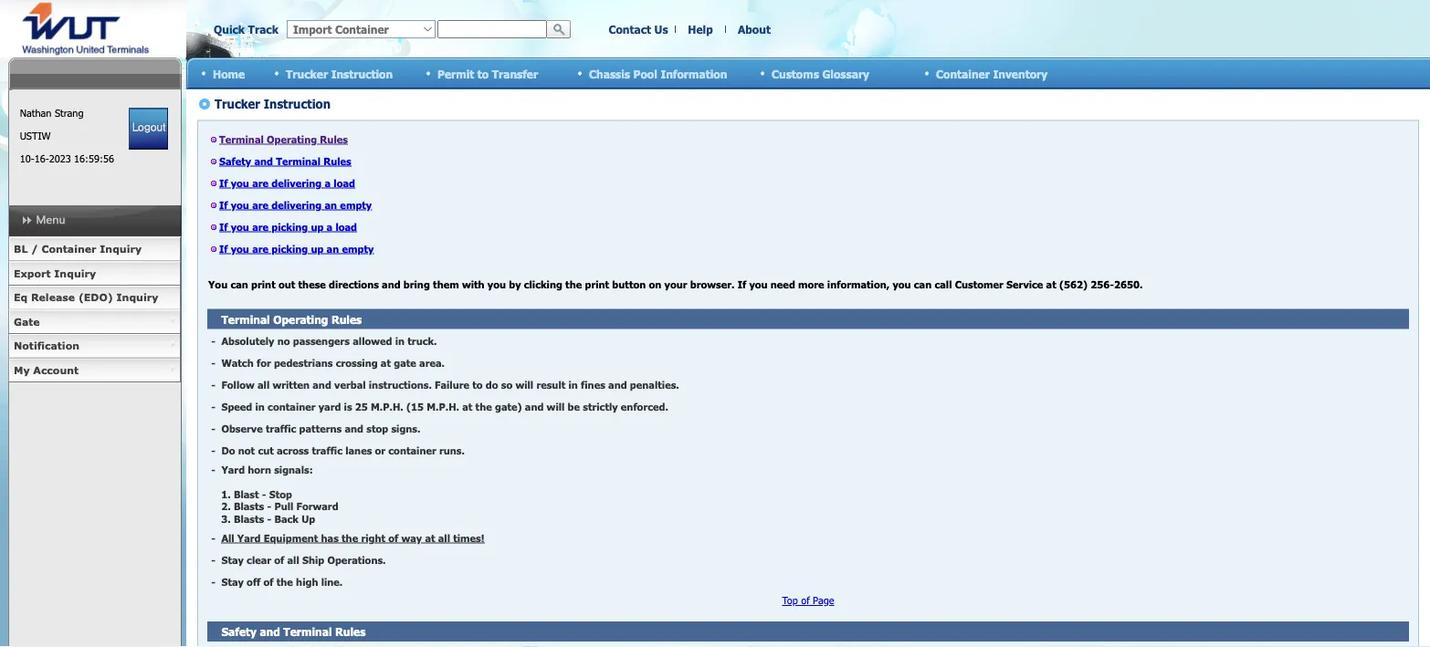 Task type: locate. For each thing, give the bounding box(es) containing it.
inquiry for (edo)
[[117, 291, 158, 304]]

container left the inventory
[[936, 67, 990, 80]]

eq release (edo) inquiry
[[14, 291, 158, 304]]

trucker
[[286, 67, 328, 80]]

help link
[[688, 23, 713, 36]]

permit to transfer
[[437, 67, 538, 80]]

eq release (edo) inquiry link
[[8, 286, 181, 310]]

gate link
[[8, 310, 181, 334]]

1 vertical spatial container
[[42, 243, 96, 255]]

my account
[[14, 364, 79, 376]]

contact us
[[609, 23, 668, 36]]

bl
[[14, 243, 28, 255]]

2 vertical spatial inquiry
[[117, 291, 158, 304]]

1 vertical spatial inquiry
[[54, 267, 96, 279]]

0 vertical spatial container
[[936, 67, 990, 80]]

customs
[[772, 67, 819, 80]]

0 horizontal spatial container
[[42, 243, 96, 255]]

container up export inquiry
[[42, 243, 96, 255]]

inquiry right (edo)
[[117, 291, 158, 304]]

instruction
[[331, 67, 393, 80]]

inquiry down the 'bl / container inquiry'
[[54, 267, 96, 279]]

container
[[936, 67, 990, 80], [42, 243, 96, 255]]

customs glossary
[[772, 67, 869, 80]]

about link
[[738, 23, 771, 36]]

container inventory
[[936, 67, 1048, 80]]

None text field
[[437, 20, 547, 38]]

1 horizontal spatial container
[[936, 67, 990, 80]]

10-
[[20, 153, 34, 165]]

home
[[213, 67, 245, 80]]

notification link
[[8, 334, 181, 358]]

my account link
[[8, 358, 181, 383]]

transfer
[[492, 67, 538, 80]]

my
[[14, 364, 30, 376]]

quick track
[[214, 23, 278, 36]]

help
[[688, 23, 713, 36]]

track
[[248, 23, 278, 36]]

notification
[[14, 340, 79, 352]]

bl / container inquiry link
[[8, 237, 181, 262]]

inquiry
[[100, 243, 142, 255], [54, 267, 96, 279], [117, 291, 158, 304]]

inquiry up export inquiry link
[[100, 243, 142, 255]]

contact us link
[[609, 23, 668, 36]]

contact
[[609, 23, 651, 36]]

0 vertical spatial inquiry
[[100, 243, 142, 255]]



Task type: vqa. For each thing, say whether or not it's contained in the screenshot.
Information
yes



Task type: describe. For each thing, give the bounding box(es) containing it.
(edo)
[[78, 291, 113, 304]]

export
[[14, 267, 51, 279]]

nathan strang
[[20, 107, 84, 119]]

login image
[[129, 108, 168, 150]]

chassis pool information
[[589, 67, 727, 80]]

account
[[33, 364, 79, 376]]

16-
[[34, 153, 49, 165]]

eq
[[14, 291, 28, 304]]

about
[[738, 23, 771, 36]]

inquiry for container
[[100, 243, 142, 255]]

release
[[31, 291, 75, 304]]

bl / container inquiry
[[14, 243, 142, 255]]

strang
[[55, 107, 84, 119]]

permit
[[437, 67, 474, 80]]

pool
[[633, 67, 657, 80]]

gate
[[14, 316, 40, 328]]

chassis
[[589, 67, 630, 80]]

trucker instruction
[[286, 67, 393, 80]]

inventory
[[993, 67, 1048, 80]]

to
[[477, 67, 489, 80]]

glossary
[[822, 67, 869, 80]]

2023
[[49, 153, 71, 165]]

16:59:56
[[74, 153, 114, 165]]

information
[[661, 67, 727, 80]]

us
[[654, 23, 668, 36]]

quick
[[214, 23, 245, 36]]

nathan
[[20, 107, 52, 119]]

10-16-2023 16:59:56
[[20, 153, 114, 165]]

ustiw
[[20, 130, 51, 142]]

export inquiry link
[[8, 262, 181, 286]]

export inquiry
[[14, 267, 96, 279]]

/
[[31, 243, 38, 255]]



